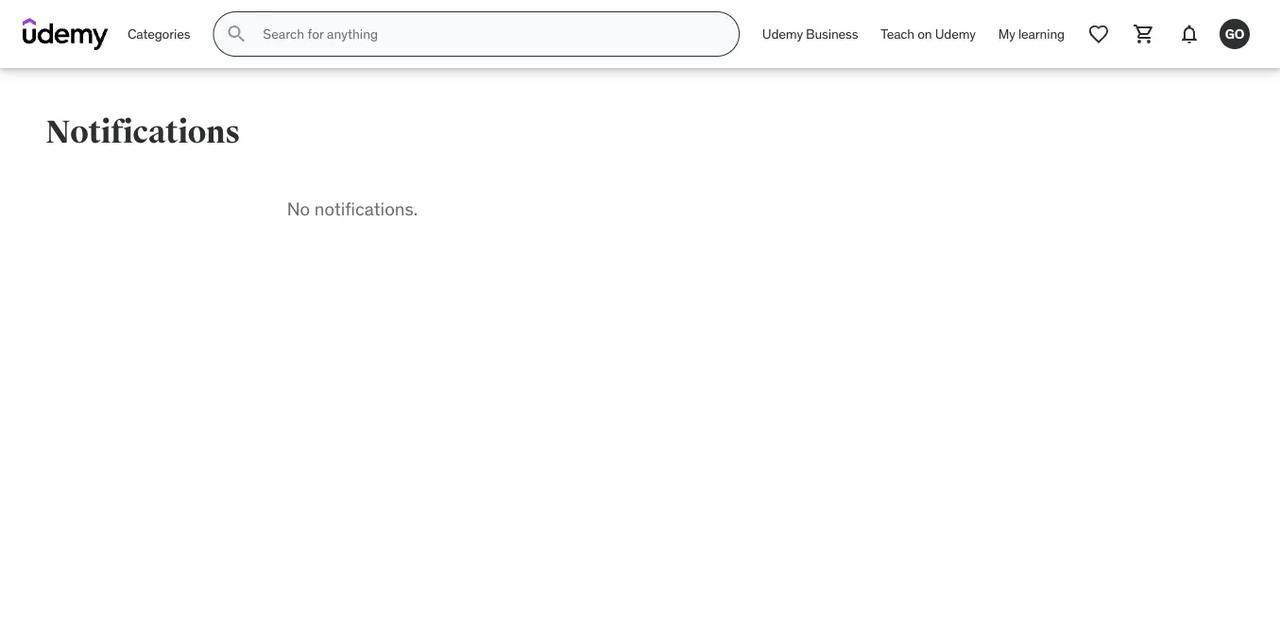 Task type: vqa. For each thing, say whether or not it's contained in the screenshot.
Search For Anything text box
yes



Task type: locate. For each thing, give the bounding box(es) containing it.
my learning
[[999, 25, 1065, 42]]

categories
[[128, 25, 190, 42]]

udemy business
[[763, 25, 859, 42]]

notifications
[[45, 112, 240, 152]]

2 udemy from the left
[[936, 25, 976, 42]]

1 horizontal spatial udemy
[[936, 25, 976, 42]]

udemy
[[763, 25, 803, 42], [936, 25, 976, 42]]

udemy right the on
[[936, 25, 976, 42]]

1 udemy from the left
[[763, 25, 803, 42]]

go
[[1226, 25, 1245, 42]]

0 horizontal spatial udemy
[[763, 25, 803, 42]]

udemy left the business
[[763, 25, 803, 42]]

no
[[287, 198, 310, 220]]

my
[[999, 25, 1016, 42]]

go link
[[1213, 11, 1258, 57]]

business
[[806, 25, 859, 42]]



Task type: describe. For each thing, give the bounding box(es) containing it.
categories button
[[116, 11, 202, 57]]

udemy inside udemy business link
[[763, 25, 803, 42]]

notifications.
[[315, 198, 418, 220]]

udemy inside teach on udemy link
[[936, 25, 976, 42]]

on
[[918, 25, 933, 42]]

teach
[[881, 25, 915, 42]]

teach on udemy link
[[870, 11, 988, 57]]

my learning link
[[988, 11, 1077, 57]]

Search for anything text field
[[259, 18, 716, 50]]

wishlist image
[[1088, 23, 1111, 45]]

udemy business link
[[751, 11, 870, 57]]

learning
[[1019, 25, 1065, 42]]

shopping cart with 0 items image
[[1133, 23, 1156, 45]]

udemy image
[[23, 18, 109, 50]]

no notifications.
[[287, 198, 418, 220]]

teach on udemy
[[881, 25, 976, 42]]

submit search image
[[225, 23, 248, 45]]

notifications image
[[1179, 23, 1202, 45]]



